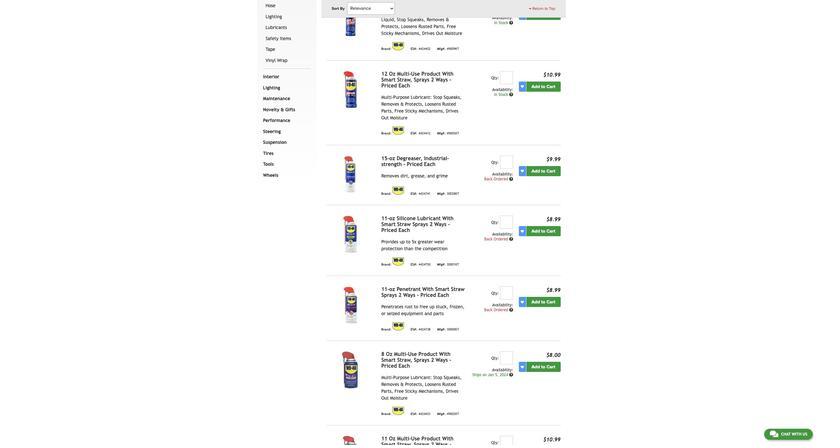 Task type: describe. For each thing, give the bounding box(es) containing it.
oz for silicone
[[390, 216, 395, 222]]

multi- down 8
[[381, 375, 393, 381]]

11
[[381, 436, 388, 442]]

degreaser,
[[397, 155, 423, 162]]

steering link
[[262, 126, 309, 137]]

removes dirt, grease, and grime
[[381, 173, 448, 179]]

caret up image
[[529, 7, 532, 10]]

with inside 11-oz silicone lubricant with smart straw sprays 2 ways - priced each
[[442, 216, 454, 222]]

18 oz multi-use product with big- blast spray - priced each link
[[381, 0, 464, 11]]

mfg#: for 11-oz penetrant with smart straw sprays 2 ways - priced each
[[437, 328, 446, 332]]

wd-40 - corporate logo image for 15-oz degreaser, industrial- strength - priced each
[[393, 187, 404, 195]]

mfg#: for 11-oz silicone lubricant with smart straw sprays 2 ways - priced each
[[437, 263, 446, 267]]

stop for 8 oz multi-use product with smart straw, sprays 2 ways - priced each
[[433, 375, 442, 381]]

ways for 12 oz multi-use product with smart straw, sprays 2 ways - priced each
[[436, 77, 448, 83]]

- inside 11-oz silicone lubricant with smart straw sprays 2 ways - priced each
[[448, 222, 450, 228]]

loosens inside liquid, stop squeaks, removes & protects, loosens rusted parts, free sticky mechanisms, drives out moisture
[[401, 24, 417, 29]]

mfg#: 49009kt
[[437, 47, 459, 51]]

es#4424453 - 49002kt - 8 oz multi-use product with smart straw, sprays 2 ways - priced each - multi-purpose lubricant: stop squeaks, removes & protects, loosens rusted parts, free sticky mechanisms, drives out moisture - wd-40 - audi bmw volkswagen mercedes benz mini porsche image
[[327, 352, 376, 389]]

es#4424452 - 49009kt - 18 oz multi-use product with big-blast spray - priced each - liquid, stop squeaks, removes & protects, loosens rusted parts, free sticky mechanisms, drives out moisture - wd-40 - audi bmw volkswagen mercedes benz mini porsche image
[[327, 0, 376, 36]]

removes inside liquid, stop squeaks, removes & protects, loosens rusted parts, free sticky mechanisms, drives out moisture
[[427, 17, 445, 22]]

1 in from the top
[[494, 20, 498, 25]]

multi- for 8
[[394, 352, 408, 358]]

each inside 11-oz penetrant with smart straw sprays 2 ways - priced each
[[438, 292, 449, 299]]

oz for 8
[[386, 352, 393, 358]]

us
[[803, 433, 808, 437]]

greater
[[418, 240, 433, 245]]

ways for 11 oz multi-use product with smart straw, sprays 2 ways 
[[436, 442, 448, 446]]

frozen,
[[450, 305, 465, 310]]

0 vertical spatial lighting link
[[264, 11, 309, 22]]

lubricant: for 8 oz multi-use product with smart straw, sprays 2 ways - priced each
[[411, 375, 432, 381]]

8 oz multi-use product with smart straw, sprays 2 ways - priced each
[[381, 352, 452, 370]]

sticky inside liquid, stop squeaks, removes & protects, loosens rusted parts, free sticky mechanisms, drives out moisture
[[381, 31, 394, 36]]

dirt,
[[401, 173, 410, 179]]

provides up to 5x greater wear protection than the competition
[[381, 240, 448, 252]]

wd-40 - corporate logo image for 11-oz penetrant with smart straw sprays 2 ways - priced each
[[393, 323, 404, 331]]

penetrates
[[381, 305, 403, 310]]

protects, inside liquid, stop squeaks, removes & protects, loosens rusted parts, free sticky mechanisms, drives out moisture
[[381, 24, 400, 29]]

and inside the penetrates rust to free up stuck, frozen, or seized equipment and parts
[[425, 311, 432, 317]]

add to wish list image for 15-oz degreaser, industrial- strength - priced each
[[521, 170, 524, 173]]

industrial-
[[424, 155, 449, 162]]

cart for 15-oz degreaser, industrial- strength - priced each
[[547, 168, 556, 174]]

or
[[381, 311, 386, 317]]

question circle image for back ordered
[[509, 177, 513, 181]]

availability: for 12 oz multi-use product with smart straw, sprays 2 ways - priced each
[[492, 87, 513, 92]]

product for 8 oz multi-use product with smart straw, sprays 2 ways - priced each
[[419, 352, 438, 358]]

es#: for 12 oz multi-use product with smart straw, sprays 2 ways - priced each
[[411, 132, 417, 135]]

add to cart button for 8 oz multi-use product with smart straw, sprays 2 ways - priced each
[[526, 362, 561, 373]]

smart for 12 oz multi-use product with smart straw, sprays 2 ways - priced each
[[381, 77, 396, 83]]

items
[[280, 36, 291, 41]]

purpose for 8 oz multi-use product with smart straw, sprays 2 ways - priced each
[[393, 375, 410, 381]]

to for 18 oz multi-use product with big- blast spray - priced each
[[541, 12, 546, 18]]

es#4424741 - 30028kt - 15-oz degreaser, industrial-strength - priced each - removes dirt, grease, and grime - wd-40 - audi bmw volkswagen mercedes benz mini porsche image
[[327, 156, 376, 193]]

4424412
[[419, 132, 431, 135]]

tape link
[[264, 44, 309, 55]]

lubricants link
[[264, 22, 309, 33]]

to inside 'return to top' link
[[545, 6, 548, 11]]

to inside the provides up to 5x greater wear protection than the competition
[[406, 240, 411, 245]]

& inside liquid, stop squeaks, removes & protects, loosens rusted parts, free sticky mechanisms, drives out moisture
[[446, 17, 449, 22]]

parts
[[434, 311, 444, 317]]

$8.00
[[547, 353, 561, 359]]

penetrates rust to free up stuck, frozen, or seized equipment and parts
[[381, 305, 465, 317]]

2 for 8 oz multi-use product with smart straw, sprays 2 ways - priced each
[[431, 357, 434, 364]]

return
[[533, 6, 544, 11]]

moisture for 12 oz multi-use product with smart straw, sprays 2 ways - priced each
[[390, 115, 408, 120]]

oz for 12
[[389, 71, 396, 77]]

wd-40 - corporate logo image for 11-oz silicone lubricant with smart straw sprays 2 ways - priced each
[[393, 258, 404, 266]]

drives for 8 oz multi-use product with smart straw, sprays 2 ways - priced each
[[446, 389, 459, 394]]

purpose for 12 oz multi-use product with smart straw, sprays 2 ways - priced each
[[393, 95, 410, 100]]

each inside 8 oz multi-use product with smart straw, sprays 2 ways - priced each
[[399, 363, 410, 370]]

es#: 4424750
[[411, 263, 431, 267]]

availability: for 15-oz degreaser, industrial- strength - priced each
[[492, 172, 513, 177]]

to for 11-oz penetrant with smart straw sprays 2 ways - priced each
[[541, 300, 546, 305]]

question circle image for 12 oz multi-use product with smart straw, sprays 2 ways - priced each
[[509, 93, 513, 97]]

with inside 11-oz penetrant with smart straw sprays 2 ways - priced each
[[422, 287, 434, 293]]

use for 8
[[408, 352, 417, 358]]

rusted for 12 oz multi-use product with smart straw, sprays 2 ways - priced each
[[442, 102, 456, 107]]

15-oz degreaser, industrial- strength - priced each link
[[381, 155, 449, 167]]

oz for 11
[[389, 436, 396, 442]]

with
[[792, 433, 802, 437]]

es#: for 18 oz multi-use product with big- blast spray - priced each
[[411, 47, 417, 51]]

multi- down 12
[[381, 95, 393, 100]]

es#4424412 - 49005kt - 12 oz multi-use product with smart straw, sprays 2 ways - priced each - multi-purpose lubricant: stop squeaks, removes & protects, loosens rusted parts, free sticky mechanisms, drives out moisture - wd-40 - audi bmw volkswagen mercedes benz mini porsche image
[[327, 71, 376, 108]]

by
[[340, 6, 345, 11]]

top
[[549, 6, 556, 11]]

tools
[[263, 162, 274, 167]]

lubricant
[[417, 216, 441, 222]]

sort
[[332, 6, 339, 11]]

protects, for 12
[[405, 102, 424, 107]]

es#: 4424412
[[411, 132, 431, 135]]

free for 8 oz multi-use product with smart straw, sprays 2 ways - priced each
[[395, 389, 404, 394]]

liquid,
[[381, 17, 396, 22]]

on
[[483, 373, 487, 378]]

& down 12 oz multi-use product with smart straw, sprays 2 ways - priced each link
[[401, 102, 404, 107]]

30028kt
[[447, 192, 459, 196]]

drives inside liquid, stop squeaks, removes & protects, loosens rusted parts, free sticky mechanisms, drives out moisture
[[422, 31, 435, 36]]

protection
[[381, 246, 403, 252]]

11-oz silicone lubricant with smart straw sprays 2 ways - priced each
[[381, 216, 454, 234]]

- inside 18 oz multi-use product with big- blast spray - priced each
[[410, 5, 412, 11]]

loosens for 8 oz multi-use product with smart straw, sprays 2 ways - priced each
[[425, 382, 441, 388]]

sticky for 8
[[405, 389, 417, 394]]

removes down 12
[[381, 102, 399, 107]]

penetrant
[[397, 287, 421, 293]]

interior link
[[262, 72, 309, 83]]

oz for penetrant
[[390, 287, 395, 293]]

11-oz penetrant with smart straw sprays 2 ways - priced each link
[[381, 287, 465, 299]]

1 in stock from the top
[[494, 20, 509, 25]]

$8.99 for 11-oz silicone lubricant with smart straw sprays 2 ways - priced each
[[547, 217, 561, 223]]

question circle image for 8 oz multi-use product with smart straw, sprays 2 ways - priced each
[[509, 373, 513, 377]]

qty: for 8 oz multi-use product with smart straw, sprays 2 ways - priced each
[[492, 357, 499, 361]]

brand: for 12 oz multi-use product with smart straw, sprays 2 ways - priced each
[[381, 132, 391, 135]]

2 in stock from the top
[[494, 92, 509, 97]]

sort by
[[332, 6, 345, 11]]

back ordered for 11-oz silicone lubricant with smart straw sprays 2 ways - priced each
[[485, 237, 509, 242]]

49009kt
[[447, 47, 459, 51]]

stock for 12 oz multi-use product with smart straw, sprays 2 ways - priced each question circle image
[[499, 92, 508, 97]]

add for 11-oz penetrant with smart straw sprays 2 ways - priced each
[[532, 300, 540, 305]]

wheels
[[263, 173, 278, 178]]

49002kt
[[447, 413, 459, 416]]

mechanisms, inside liquid, stop squeaks, removes & protects, loosens rusted parts, free sticky mechanisms, drives out moisture
[[395, 31, 421, 36]]

4424750
[[419, 263, 431, 267]]

grime
[[436, 173, 448, 179]]

4424741
[[419, 192, 431, 196]]

& left gifts
[[281, 107, 284, 112]]

8
[[381, 352, 385, 358]]

maintenance link
[[262, 94, 309, 104]]

priced inside 8 oz multi-use product with smart straw, sprays 2 ways - priced each
[[381, 363, 397, 370]]

15-oz degreaser, industrial- strength - priced each
[[381, 155, 449, 167]]

add to wish list image for 18 oz multi-use product with big- blast spray - priced each
[[521, 13, 524, 16]]

product for 12 oz multi-use product with smart straw, sprays 2 ways - priced each
[[422, 71, 441, 77]]

es#: 4424452
[[411, 47, 431, 51]]

to for 15-oz degreaser, industrial- strength - priced each
[[541, 168, 546, 174]]

4424453
[[419, 413, 431, 416]]

rust
[[405, 305, 413, 310]]

tape
[[266, 47, 275, 52]]

return to top link
[[529, 6, 556, 11]]

silicone
[[397, 216, 416, 222]]

qty: for 11-oz penetrant with smart straw sprays 2 ways - priced each
[[492, 291, 499, 296]]

to for 8 oz multi-use product with smart straw, sprays 2 ways - priced each
[[541, 365, 546, 370]]

2 inside 11-oz penetrant with smart straw sprays 2 ways - priced each
[[399, 292, 402, 299]]

mfg#: for 15-oz degreaser, industrial- strength - priced each
[[437, 192, 446, 196]]

use for 11
[[411, 436, 420, 442]]

wd-40 - corporate logo image for 12 oz multi-use product with smart straw, sprays 2 ways - priced each
[[393, 127, 404, 135]]

multi-purpose lubricant: stop squeaks, removes & protects, loosens rusted parts, free sticky mechanisms, drives out moisture for 12 oz multi-use product with smart straw, sprays 2 ways - priced each
[[381, 95, 462, 120]]

back ordered for 15-oz degreaser, industrial- strength - priced each
[[485, 177, 509, 182]]

stop inside liquid, stop squeaks, removes & protects, loosens rusted parts, free sticky mechanisms, drives out moisture
[[397, 17, 406, 22]]

big-
[[455, 0, 464, 5]]

sticky for 12
[[405, 108, 417, 114]]

general purpose subcategories element
[[263, 0, 311, 69]]

add to wish list image
[[521, 230, 524, 233]]

8 oz multi-use product with smart straw, sprays 2 ways - priced each link
[[381, 352, 452, 370]]

add to cart for 11-oz penetrant with smart straw sprays 2 ways - priced each
[[532, 300, 556, 305]]

12
[[381, 71, 388, 77]]

5,
[[495, 373, 499, 378]]

2 for 11 oz multi-use product with smart straw, sprays 2 ways 
[[431, 442, 434, 446]]

out for 8 oz multi-use product with smart straw, sprays 2 ways - priced each
[[381, 396, 389, 401]]

spray
[[395, 5, 408, 11]]

question circle image for 11-oz penetrant with smart straw sprays 2 ways - priced each
[[509, 308, 513, 312]]

provides
[[381, 240, 398, 245]]

availability: for 8 oz multi-use product with smart straw, sprays 2 ways - priced each
[[492, 368, 513, 373]]

add to cart button for 11-oz penetrant with smart straw sprays 2 ways - priced each
[[526, 297, 561, 307]]

30001kt
[[447, 263, 459, 267]]

performance
[[263, 118, 290, 123]]

smart for 8 oz multi-use product with smart straw, sprays 2 ways - priced each
[[381, 357, 396, 364]]

- inside the 12 oz multi-use product with smart straw, sprays 2 ways - priced each
[[450, 77, 452, 83]]

parts, inside liquid, stop squeaks, removes & protects, loosens rusted parts, free sticky mechanisms, drives out moisture
[[434, 24, 446, 29]]

maintenance
[[263, 96, 290, 101]]

lubricants
[[266, 25, 287, 30]]

the
[[415, 246, 422, 252]]

- inside 8 oz multi-use product with smart straw, sprays 2 ways - priced each
[[450, 357, 452, 364]]

safety
[[266, 36, 279, 41]]

wrap
[[277, 58, 288, 63]]

ships on jan 5, 2024
[[473, 373, 509, 378]]

chat
[[781, 433, 791, 437]]

to inside the penetrates rust to free up stuck, frozen, or seized equipment and parts
[[414, 305, 418, 310]]

2 for 12 oz multi-use product with smart straw, sprays 2 ways - priced each
[[431, 77, 434, 83]]

add to cart button for 15-oz degreaser, industrial- strength - priced each
[[526, 166, 561, 176]]

15-
[[381, 155, 390, 162]]

ordered for 11-oz penetrant with smart straw sprays 2 ways - priced each
[[494, 308, 508, 313]]

ordered for 15-oz degreaser, industrial- strength - priced each
[[494, 177, 508, 182]]



Task type: locate. For each thing, give the bounding box(es) containing it.
add for 11-oz silicone lubricant with smart straw sprays 2 ways - priced each
[[532, 229, 540, 234]]

product down 4424452
[[422, 71, 441, 77]]

5 cart from the top
[[547, 300, 556, 305]]

use down es#: 4424453
[[411, 436, 420, 442]]

3 add from the top
[[532, 168, 540, 174]]

2 vertical spatial rusted
[[442, 382, 456, 388]]

1 add from the top
[[532, 12, 540, 18]]

purpose down the 12 oz multi-use product with smart straw, sprays 2 ways - priced each
[[393, 95, 410, 100]]

4 add to cart button from the top
[[526, 226, 561, 237]]

oz inside 18 oz multi-use product with big- blast spray - priced each
[[389, 0, 396, 5]]

smart for 11 oz multi-use product with smart straw, sprays 2 ways 
[[381, 442, 396, 446]]

1 vertical spatial stop
[[433, 95, 442, 100]]

0 vertical spatial question circle image
[[509, 21, 513, 25]]

priced up removes dirt, grease, and grime
[[407, 161, 423, 167]]

cart for 18 oz multi-use product with big- blast spray - priced each
[[547, 12, 556, 18]]

up inside the provides up to 5x greater wear protection than the competition
[[400, 240, 405, 245]]

wd-40 - corporate logo image down protection
[[393, 258, 404, 266]]

jan
[[488, 373, 494, 378]]

oz inside 8 oz multi-use product with smart straw, sprays 2 ways - priced each
[[386, 352, 393, 358]]

11- up penetrates
[[381, 287, 390, 293]]

4 availability: from the top
[[492, 232, 513, 237]]

2 in from the top
[[494, 92, 498, 97]]

multi- right blast
[[397, 0, 411, 5]]

straw, right 12
[[397, 77, 412, 83]]

smart inside 11-oz penetrant with smart straw sprays 2 ways - priced each
[[435, 287, 450, 293]]

moisture for 8 oz multi-use product with smart straw, sprays 2 ways - priced each
[[390, 396, 408, 401]]

straw, right 8
[[397, 357, 412, 364]]

6 add to cart from the top
[[532, 365, 556, 370]]

11- inside 11-oz silicone lubricant with smart straw sprays 2 ways - priced each
[[381, 216, 390, 222]]

3 mfg#: from the top
[[437, 192, 446, 196]]

product up liquid, stop squeaks, removes & protects, loosens rusted parts, free sticky mechanisms, drives out moisture
[[422, 0, 441, 5]]

and left grime
[[428, 173, 435, 179]]

brand: for 15-oz degreaser, industrial- strength - priced each
[[381, 192, 391, 196]]

2 qty: from the top
[[492, 160, 499, 165]]

5 brand: from the top
[[381, 328, 391, 332]]

1 vertical spatial parts,
[[381, 108, 393, 114]]

1 es#: from the top
[[411, 47, 417, 51]]

drives up 49002kt
[[446, 389, 459, 394]]

straw inside 11-oz penetrant with smart straw sprays 2 ways - priced each
[[451, 287, 465, 293]]

availability: for 11-oz penetrant with smart straw sprays 2 ways - priced each
[[492, 303, 513, 308]]

0 vertical spatial oz
[[390, 155, 395, 162]]

3 ordered from the top
[[494, 308, 508, 313]]

stop down 12 oz multi-use product with smart straw, sprays 2 ways - priced each link
[[433, 95, 442, 100]]

sprays inside 8 oz multi-use product with smart straw, sprays 2 ways - priced each
[[414, 357, 430, 364]]

rusted inside liquid, stop squeaks, removes & protects, loosens rusted parts, free sticky mechanisms, drives out moisture
[[419, 24, 432, 29]]

suspension
[[263, 140, 287, 145]]

0 vertical spatial moisture
[[445, 31, 462, 36]]

protects, down 8 oz multi-use product with smart straw, sprays 2 ways - priced each at the bottom
[[405, 382, 424, 388]]

up inside the penetrates rust to free up stuck, frozen, or seized equipment and parts
[[430, 305, 435, 310]]

1 $8.99 from the top
[[547, 217, 561, 223]]

ordered
[[494, 177, 508, 182], [494, 237, 508, 242], [494, 308, 508, 313]]

wd-40 - corporate logo image for 18 oz multi-use product with big- blast spray - priced each
[[393, 42, 404, 50]]

es#: left 4424738
[[411, 328, 417, 332]]

back for 11-oz silicone lubricant with smart straw sprays 2 ways - priced each
[[485, 237, 493, 242]]

2 straw, from the top
[[397, 357, 412, 364]]

brand: up 15-
[[381, 132, 391, 135]]

with right the lubricant
[[442, 216, 454, 222]]

straw, inside the 12 oz multi-use product with smart straw, sprays 2 ways - priced each
[[397, 77, 412, 83]]

& down 18 oz multi-use product with big- blast spray - priced each
[[446, 17, 449, 22]]

straw, for 12
[[397, 77, 412, 83]]

& down 8 oz multi-use product with smart straw, sprays 2 ways - priced each link at the bottom of page
[[401, 382, 404, 388]]

lighting down interior
[[263, 85, 280, 90]]

oz inside 15-oz degreaser, industrial- strength - priced each
[[390, 155, 395, 162]]

oz inside 11-oz penetrant with smart straw sprays 2 ways - priced each
[[390, 287, 395, 293]]

mfg#: 49002kt
[[437, 413, 459, 416]]

removes down 8
[[381, 382, 399, 388]]

1 vertical spatial lighting
[[263, 85, 280, 90]]

0 vertical spatial purpose
[[393, 95, 410, 100]]

stock for in stock question circle icon
[[499, 20, 508, 25]]

with inside the 11 oz multi-use product with smart straw, sprays 2 ways
[[442, 436, 454, 442]]

with
[[442, 0, 454, 5], [442, 71, 454, 77], [442, 216, 454, 222], [422, 287, 434, 293], [439, 352, 451, 358], [442, 436, 454, 442]]

1 oz from the top
[[390, 155, 395, 162]]

each inside 11-oz silicone lubricant with smart straw sprays 2 ways - priced each
[[399, 227, 410, 234]]

add to wish list image for 12 oz multi-use product with smart straw, sprays 2 ways - priced each
[[521, 85, 524, 88]]

lighting link up maintenance
[[262, 83, 309, 94]]

2 wd-40 - corporate logo image from the top
[[393, 127, 404, 135]]

4 add from the top
[[532, 229, 540, 234]]

1 vertical spatial squeaks,
[[444, 95, 462, 100]]

add to cart button for 18 oz multi-use product with big- blast spray - priced each
[[526, 10, 561, 20]]

strength
[[381, 161, 402, 167]]

product for 18 oz multi-use product with big- blast spray - priced each
[[422, 0, 441, 5]]

1 vertical spatial back ordered
[[485, 237, 509, 242]]

0 vertical spatial multi-purpose lubricant: stop squeaks, removes & protects, loosens rusted parts, free sticky mechanisms, drives out moisture
[[381, 95, 462, 120]]

brand: down or
[[381, 328, 391, 332]]

multi- inside 18 oz multi-use product with big- blast spray - priced each
[[397, 0, 411, 5]]

add to cart for 12 oz multi-use product with smart straw, sprays 2 ways - priced each
[[532, 84, 556, 89]]

multi- for 12
[[397, 71, 411, 77]]

wd-40 - corporate logo image left es#: 4424453
[[393, 407, 404, 416]]

$9.99
[[547, 156, 561, 163]]

priced inside 11-oz penetrant with smart straw sprays 2 ways - priced each
[[421, 292, 436, 299]]

0 horizontal spatial straw
[[397, 222, 411, 228]]

2 availability: from the top
[[492, 87, 513, 92]]

straw, for 8
[[397, 357, 412, 364]]

vinyl
[[266, 58, 276, 63]]

priced down 8
[[381, 363, 397, 370]]

qty: for 12 oz multi-use product with smart straw, sprays 2 ways - priced each
[[492, 76, 499, 80]]

2 lubricant: from the top
[[411, 375, 432, 381]]

use right spray at the left top of page
[[411, 0, 420, 5]]

11 oz multi-use product with smart straw, sprays 2 ways link
[[381, 436, 454, 446]]

add to wish list image for 11-oz penetrant with smart straw sprays 2 ways - priced each
[[521, 301, 524, 304]]

add to wish list image for 8 oz multi-use product with smart straw, sprays 2 ways - priced each
[[521, 366, 524, 369]]

2
[[431, 77, 434, 83], [430, 222, 433, 228], [399, 292, 402, 299], [431, 357, 434, 364], [431, 442, 434, 446]]

novelty & gifts link
[[262, 104, 309, 115]]

1 vertical spatial free
[[395, 108, 404, 114]]

up up than
[[400, 240, 405, 245]]

1 lubricant: from the top
[[411, 95, 432, 100]]

brand: down protection
[[381, 263, 391, 267]]

loosens for 12 oz multi-use product with smart straw, sprays 2 ways - priced each
[[425, 102, 441, 107]]

with down mfg#: 49009kt
[[442, 71, 454, 77]]

mfg#: left 49009kt on the right of the page
[[437, 47, 446, 51]]

1 back from the top
[[485, 177, 493, 182]]

1 cart from the top
[[547, 12, 556, 18]]

oz for degreaser,
[[390, 155, 395, 162]]

1 ordered from the top
[[494, 177, 508, 182]]

6 brand: from the top
[[381, 413, 391, 416]]

1 vertical spatial moisture
[[390, 115, 408, 120]]

lubricant: for 12 oz multi-use product with smart straw, sprays 2 ways - priced each
[[411, 95, 432, 100]]

1 stock from the top
[[499, 20, 508, 25]]

6 add from the top
[[532, 365, 540, 370]]

sprays inside the 11 oz multi-use product with smart straw, sprays 2 ways
[[414, 442, 430, 446]]

chat with us
[[781, 433, 808, 437]]

loosens down 12 oz multi-use product with smart straw, sprays 2 ways - priced each link
[[425, 102, 441, 107]]

squeaks, inside liquid, stop squeaks, removes & protects, loosens rusted parts, free sticky mechanisms, drives out moisture
[[407, 17, 425, 22]]

product for 11 oz multi-use product with smart straw, sprays 2 ways 
[[422, 436, 441, 442]]

mfg#: left 49005kt
[[437, 132, 446, 135]]

$10.99
[[544, 72, 561, 78], [544, 437, 561, 443]]

1 vertical spatial in stock
[[494, 92, 509, 97]]

back ordered for 11-oz penetrant with smart straw sprays 2 ways - priced each
[[485, 308, 509, 313]]

ways up 'wear'
[[434, 222, 447, 228]]

- inside 11-oz penetrant with smart straw sprays 2 ways - priced each
[[417, 292, 419, 299]]

up right free
[[430, 305, 435, 310]]

1 vertical spatial rusted
[[442, 102, 456, 107]]

with for 12 oz multi-use product with smart straw, sprays 2 ways - priced each
[[442, 71, 454, 77]]

2 vertical spatial back
[[485, 308, 493, 313]]

2 oz from the top
[[390, 216, 395, 222]]

2 cart from the top
[[547, 84, 556, 89]]

purpose
[[393, 95, 410, 100], [393, 375, 410, 381]]

-
[[410, 5, 412, 11], [450, 77, 452, 83], [403, 161, 405, 167], [448, 222, 450, 228], [417, 292, 419, 299], [450, 357, 452, 364]]

brand: for 8 oz multi-use product with smart straw, sprays 2 ways - priced each
[[381, 413, 391, 416]]

moisture inside liquid, stop squeaks, removes & protects, loosens rusted parts, free sticky mechanisms, drives out moisture
[[445, 31, 462, 36]]

priced inside 18 oz multi-use product with big- blast spray - priced each
[[413, 5, 429, 11]]

straw, inside 8 oz multi-use product with smart straw, sprays 2 ways - priced each
[[397, 357, 412, 364]]

smart inside the 12 oz multi-use product with smart straw, sprays 2 ways - priced each
[[381, 77, 396, 83]]

3 wd-40 - corporate logo image from the top
[[393, 187, 404, 195]]

es#4424422 - 49004kt - 11 oz multi-use product with smart straw, sprays 2 ways - priced each - multi-purpose lubricant: stop squeaks, removes & protects, loosens rusted parts, free sticky mechanisms, drives out moisture - wd-40 - audi bmw volkswagen mercedes benz mini porsche image
[[327, 437, 376, 446]]

2 brand: from the top
[[381, 132, 391, 135]]

0 vertical spatial back ordered
[[485, 177, 509, 182]]

1 vertical spatial stock
[[499, 92, 508, 97]]

moisture
[[445, 31, 462, 36], [390, 115, 408, 120], [390, 396, 408, 401]]

mechanisms, up 4424453
[[419, 389, 445, 394]]

0 vertical spatial out
[[436, 31, 444, 36]]

2 vertical spatial out
[[381, 396, 389, 401]]

smart inside 11-oz silicone lubricant with smart straw sprays 2 ways - priced each
[[381, 222, 396, 228]]

smart inside 8 oz multi-use product with smart straw, sprays 2 ways - priced each
[[381, 357, 396, 364]]

free
[[447, 24, 456, 29], [395, 108, 404, 114], [395, 389, 404, 394]]

rusted up mfg#: 49002kt at bottom right
[[442, 382, 456, 388]]

6 add to cart button from the top
[[526, 362, 561, 373]]

2 inside the 12 oz multi-use product with smart straw, sprays 2 ways - priced each
[[431, 77, 434, 83]]

1 vertical spatial straw,
[[397, 357, 412, 364]]

mechanisms,
[[395, 31, 421, 36], [419, 108, 445, 114], [419, 389, 445, 394]]

5 wd-40 - corporate logo image from the top
[[393, 323, 404, 331]]

in
[[494, 20, 498, 25], [494, 92, 498, 97]]

es#4424750 - 30001kt - 11-oz silicone lubricant with smart straw sprays 2 ways - priced each - provides up to 5x greater wear protection than the competition - wd-40 - audi bmw volkswagen mercedes benz mini porsche image
[[327, 216, 376, 253]]

wd-40 - corporate logo image
[[393, 42, 404, 50], [393, 127, 404, 135], [393, 187, 404, 195], [393, 258, 404, 266], [393, 323, 404, 331], [393, 407, 404, 416]]

0 vertical spatial ordered
[[494, 177, 508, 182]]

sprays inside the 12 oz multi-use product with smart straw, sprays 2 ways - priced each
[[414, 77, 430, 83]]

4 question circle image from the top
[[509, 373, 513, 377]]

multi- right '11'
[[397, 436, 411, 442]]

stop down spray at the left top of page
[[397, 17, 406, 22]]

mechanisms, for 8 oz multi-use product with smart straw, sprays 2 ways - priced each
[[419, 389, 445, 394]]

product inside the 11 oz multi-use product with smart straw, sprays 2 ways
[[422, 436, 441, 442]]

brand: up '11'
[[381, 413, 391, 416]]

2 vertical spatial mechanisms,
[[419, 389, 445, 394]]

3 back ordered from the top
[[485, 308, 509, 313]]

ways up "rust"
[[403, 292, 416, 299]]

5 add from the top
[[532, 300, 540, 305]]

with left big-
[[442, 0, 454, 5]]

1 vertical spatial straw
[[451, 287, 465, 293]]

1 mfg#: from the top
[[437, 47, 446, 51]]

multi-purpose lubricant: stop squeaks, removes & protects, loosens rusted parts, free sticky mechanisms, drives out moisture for 8 oz multi-use product with smart straw, sprays 2 ways - priced each
[[381, 375, 462, 401]]

5 add to cart button from the top
[[526, 297, 561, 307]]

5 qty: from the top
[[492, 357, 499, 361]]

1 vertical spatial 11-
[[381, 287, 390, 293]]

sprays up penetrates
[[381, 292, 397, 299]]

3 qty: from the top
[[492, 221, 499, 225]]

2 add to cart button from the top
[[526, 82, 561, 92]]

priced up liquid, stop squeaks, removes & protects, loosens rusted parts, free sticky mechanisms, drives out moisture
[[413, 5, 429, 11]]

11- inside 11-oz penetrant with smart straw sprays 2 ways - priced each
[[381, 287, 390, 293]]

es#: left 4424412
[[411, 132, 417, 135]]

2 purpose from the top
[[393, 375, 410, 381]]

with inside 8 oz multi-use product with smart straw, sprays 2 ways - priced each
[[439, 352, 451, 358]]

0 vertical spatial parts,
[[434, 24, 446, 29]]

to for 12 oz multi-use product with smart straw, sprays 2 ways - priced each
[[541, 84, 546, 89]]

lighting link
[[264, 11, 309, 22], [262, 83, 309, 94]]

in stock
[[494, 20, 509, 25], [494, 92, 509, 97]]

competition
[[423, 246, 448, 252]]

2 stock from the top
[[499, 92, 508, 97]]

3 cart from the top
[[547, 168, 556, 174]]

protects, down liquid,
[[381, 24, 400, 29]]

es#: 4424453
[[411, 413, 431, 416]]

oz
[[389, 0, 396, 5], [389, 71, 396, 77], [386, 352, 393, 358], [389, 436, 396, 442]]

safety items link
[[264, 33, 309, 44]]

4 add to wish list image from the top
[[521, 301, 524, 304]]

2024
[[500, 373, 508, 378]]

cart
[[547, 12, 556, 18], [547, 84, 556, 89], [547, 168, 556, 174], [547, 229, 556, 234], [547, 300, 556, 305], [547, 365, 556, 370]]

gifts
[[285, 107, 295, 112]]

multi-purpose lubricant: stop squeaks, removes & protects, loosens rusted parts, free sticky mechanisms, drives out moisture up es#: 4424412
[[381, 95, 462, 120]]

2 vertical spatial oz
[[390, 287, 395, 293]]

es#: for 8 oz multi-use product with smart straw, sprays 2 ways - priced each
[[411, 413, 417, 416]]

wear
[[434, 240, 445, 245]]

free inside liquid, stop squeaks, removes & protects, loosens rusted parts, free sticky mechanisms, drives out moisture
[[447, 24, 456, 29]]

2 vertical spatial protects,
[[405, 382, 424, 388]]

es#: for 11-oz penetrant with smart straw sprays 2 ways - priced each
[[411, 328, 417, 332]]

sticky
[[381, 31, 394, 36], [405, 108, 417, 114], [405, 389, 417, 394]]

0 vertical spatial stop
[[397, 17, 406, 22]]

product inside 18 oz multi-use product with big- blast spray - priced each
[[422, 0, 441, 5]]

sticky down liquid,
[[381, 31, 394, 36]]

1 question circle image from the top
[[509, 21, 513, 25]]

equipment
[[401, 311, 423, 317]]

priced up provides on the left bottom
[[381, 227, 397, 234]]

0 vertical spatial $8.99
[[547, 217, 561, 223]]

mechanisms, up es#: 4424452
[[395, 31, 421, 36]]

straw up provides on the left bottom
[[397, 222, 411, 228]]

2 add to wish list image from the top
[[521, 85, 524, 88]]

11- for 11-oz silicone lubricant with smart straw sprays 2 ways - priced each
[[381, 216, 390, 222]]

use for 18
[[411, 0, 420, 5]]

priced inside 15-oz degreaser, industrial- strength - priced each
[[407, 161, 423, 167]]

oz left penetrant
[[390, 287, 395, 293]]

qty:
[[492, 76, 499, 80], [492, 160, 499, 165], [492, 221, 499, 225], [492, 291, 499, 296], [492, 357, 499, 361]]

5 availability: from the top
[[492, 303, 513, 308]]

ways inside 8 oz multi-use product with smart straw, sprays 2 ways - priced each
[[436, 357, 448, 364]]

comments image
[[770, 431, 779, 438]]

1 add to wish list image from the top
[[521, 13, 524, 16]]

with inside 18 oz multi-use product with big- blast spray - priced each
[[442, 0, 454, 5]]

ways inside 11-oz silicone lubricant with smart straw sprays 2 ways - priced each
[[434, 222, 447, 228]]

removes down strength
[[381, 173, 399, 179]]

oz right 8
[[386, 352, 393, 358]]

ways down mfg#: 49009kt
[[436, 77, 448, 83]]

oz inside 11-oz silicone lubricant with smart straw sprays 2 ways - priced each
[[390, 216, 395, 222]]

0 vertical spatial lighting
[[266, 14, 282, 19]]

multi- right 12
[[397, 71, 411, 77]]

tires
[[263, 151, 274, 156]]

1 vertical spatial ordered
[[494, 237, 508, 242]]

2 question circle image from the top
[[509, 177, 513, 181]]

squeaks, for 12 oz multi-use product with smart straw, sprays 2 ways - priced each
[[444, 95, 462, 100]]

wheels link
[[262, 170, 309, 181]]

1 add to cart from the top
[[532, 12, 556, 18]]

2 inside 8 oz multi-use product with smart straw, sprays 2 ways - priced each
[[431, 357, 434, 364]]

loosens down 8 oz multi-use product with smart straw, sprays 2 ways - priced each at the bottom
[[425, 382, 441, 388]]

3 question circle image from the top
[[509, 308, 513, 312]]

smart inside the 11 oz multi-use product with smart straw, sprays 2 ways
[[381, 442, 396, 446]]

12 oz multi-use product with smart straw, sprays 2 ways - priced each link
[[381, 71, 454, 89]]

blast
[[381, 5, 393, 11]]

2 vertical spatial drives
[[446, 389, 459, 394]]

oz for 18
[[389, 0, 396, 5]]

3 add to cart button from the top
[[526, 166, 561, 176]]

with for 18 oz multi-use product with big- blast spray - priced each
[[442, 0, 454, 5]]

out inside liquid, stop squeaks, removes & protects, loosens rusted parts, free sticky mechanisms, drives out moisture
[[436, 31, 444, 36]]

1 availability: from the top
[[492, 16, 513, 20]]

with inside the 12 oz multi-use product with smart straw, sprays 2 ways - priced each
[[442, 71, 454, 77]]

vinyl wrap link
[[264, 55, 309, 66]]

performance link
[[262, 115, 309, 126]]

sprays up greater
[[413, 222, 428, 228]]

2 add from the top
[[532, 84, 540, 89]]

multi- inside the 12 oz multi-use product with smart straw, sprays 2 ways - priced each
[[397, 71, 411, 77]]

1 vertical spatial out
[[381, 115, 389, 120]]

0 vertical spatial straw
[[397, 222, 411, 228]]

wd-40 - corporate logo image down dirt,
[[393, 187, 404, 195]]

5 mfg#: from the top
[[437, 328, 446, 332]]

es#: left 4424452
[[411, 47, 417, 51]]

1 vertical spatial $8.99
[[547, 288, 561, 294]]

interior
[[263, 74, 279, 79]]

multi- inside the 11 oz multi-use product with smart straw, sprays 2 ways
[[397, 436, 411, 442]]

1 $10.99 from the top
[[544, 72, 561, 78]]

straw, inside the 11 oz multi-use product with smart straw, sprays 2 ways
[[397, 442, 412, 446]]

product down 4424738
[[419, 352, 438, 358]]

6 wd-40 - corporate logo image from the top
[[393, 407, 404, 416]]

2 11- from the top
[[381, 287, 390, 293]]

use inside the 12 oz multi-use product with smart straw, sprays 2 ways - priced each
[[411, 71, 420, 77]]

1 vertical spatial mechanisms,
[[419, 108, 445, 114]]

add for 18 oz multi-use product with big- blast spray - priced each
[[532, 12, 540, 18]]

2 vertical spatial moisture
[[390, 396, 408, 401]]

wd-40 - corporate logo image down the seized
[[393, 323, 404, 331]]

rusted down 18 oz multi-use product with big- blast spray - priced each link
[[419, 24, 432, 29]]

lighting up 'lubricants'
[[266, 14, 282, 19]]

1 vertical spatial up
[[430, 305, 435, 310]]

1 vertical spatial protects,
[[405, 102, 424, 107]]

sticky up es#: 4424412
[[405, 108, 417, 114]]

drives
[[422, 31, 435, 36], [446, 108, 459, 114], [446, 389, 459, 394]]

2 vertical spatial ordered
[[494, 308, 508, 313]]

each inside 15-oz degreaser, industrial- strength - priced each
[[424, 161, 436, 167]]

0 horizontal spatial up
[[400, 240, 405, 245]]

question circle image for in stock
[[509, 21, 513, 25]]

tools link
[[262, 159, 309, 170]]

es#: 4424738
[[411, 328, 431, 332]]

3 es#: from the top
[[411, 192, 417, 196]]

3 availability: from the top
[[492, 172, 513, 177]]

2 question circle image from the top
[[509, 238, 513, 242]]

1 vertical spatial multi-purpose lubricant: stop squeaks, removes & protects, loosens rusted parts, free sticky mechanisms, drives out moisture
[[381, 375, 462, 401]]

drives up 49005kt
[[446, 108, 459, 114]]

qty: for 15-oz degreaser, industrial- strength - priced each
[[492, 160, 499, 165]]

with up free
[[422, 287, 434, 293]]

free
[[420, 305, 428, 310]]

grease,
[[411, 173, 426, 179]]

mfg#: 30001kt
[[437, 263, 459, 267]]

cart for 8 oz multi-use product with smart straw, sprays 2 ways - priced each
[[547, 365, 556, 370]]

ways down mfg#: 49002kt at bottom right
[[436, 442, 448, 446]]

6 availability: from the top
[[492, 368, 513, 373]]

ordered for 11-oz silicone lubricant with smart straw sprays 2 ways - priced each
[[494, 237, 508, 242]]

18 oz multi-use product with big- blast spray - priced each
[[381, 0, 464, 11]]

1 horizontal spatial straw
[[451, 287, 465, 293]]

0 vertical spatial protects,
[[381, 24, 400, 29]]

question circle image
[[509, 93, 513, 97], [509, 238, 513, 242], [509, 308, 513, 312], [509, 373, 513, 377]]

oz right 12
[[389, 71, 396, 77]]

1 vertical spatial $10.99
[[544, 437, 561, 443]]

availability:
[[492, 16, 513, 20], [492, 87, 513, 92], [492, 172, 513, 177], [492, 232, 513, 237], [492, 303, 513, 308], [492, 368, 513, 373]]

product
[[422, 0, 441, 5], [422, 71, 441, 77], [419, 352, 438, 358], [422, 436, 441, 442]]

sprays for 11 oz multi-use product with smart straw, sprays 2 ways 
[[414, 442, 430, 446]]

2 $10.99 from the top
[[544, 437, 561, 443]]

4 es#: from the top
[[411, 263, 417, 267]]

use inside 18 oz multi-use product with big- blast spray - priced each
[[411, 0, 420, 5]]

0 vertical spatial loosens
[[401, 24, 417, 29]]

1 vertical spatial sticky
[[405, 108, 417, 114]]

smart
[[381, 77, 396, 83], [381, 222, 396, 228], [435, 287, 450, 293], [381, 357, 396, 364], [381, 442, 396, 446]]

add to cart for 15-oz degreaser, industrial- strength - priced each
[[532, 168, 556, 174]]

use
[[411, 0, 420, 5], [411, 71, 420, 77], [408, 352, 417, 358], [411, 436, 420, 442]]

1 straw, from the top
[[397, 77, 412, 83]]

priced up free
[[421, 292, 436, 299]]

use down es#: 4424738
[[408, 352, 417, 358]]

3 brand: from the top
[[381, 192, 391, 196]]

1 vertical spatial purpose
[[393, 375, 410, 381]]

2 inside 11-oz silicone lubricant with smart straw sprays 2 ways - priced each
[[430, 222, 433, 228]]

drives for 12 oz multi-use product with smart straw, sprays 2 ways - priced each
[[446, 108, 459, 114]]

es#:
[[411, 47, 417, 51], [411, 132, 417, 135], [411, 192, 417, 196], [411, 263, 417, 267], [411, 328, 417, 332], [411, 413, 417, 416]]

lubricant: down 8 oz multi-use product with smart straw, sprays 2 ways - priced each link at the bottom of page
[[411, 375, 432, 381]]

sprays
[[414, 77, 430, 83], [413, 222, 428, 228], [381, 292, 397, 299], [414, 357, 430, 364], [414, 442, 430, 446]]

add to wish list image
[[521, 13, 524, 16], [521, 85, 524, 88], [521, 170, 524, 173], [521, 301, 524, 304], [521, 366, 524, 369]]

1 back ordered from the top
[[485, 177, 509, 182]]

oz inside the 11 oz multi-use product with smart straw, sprays 2 ways
[[389, 436, 396, 442]]

1 vertical spatial lighting link
[[262, 83, 309, 94]]

ways down mfg#: 30000kt
[[436, 357, 448, 364]]

2 es#: from the top
[[411, 132, 417, 135]]

1 wd-40 - corporate logo image from the top
[[393, 42, 404, 50]]

oz left silicone
[[390, 216, 395, 222]]

mfg#: 49005kt
[[437, 132, 459, 135]]

2 inside the 11 oz multi-use product with smart straw, sprays 2 ways
[[431, 442, 434, 446]]

sprays inside 11-oz penetrant with smart straw sprays 2 ways - priced each
[[381, 292, 397, 299]]

with down mfg#: 49002kt at bottom right
[[442, 436, 454, 442]]

mfg#: left 30001kt
[[437, 263, 446, 267]]

use for 12
[[411, 71, 420, 77]]

parts, for 12 oz multi-use product with smart straw, sprays 2 ways - priced each
[[381, 108, 393, 114]]

2 vertical spatial loosens
[[425, 382, 441, 388]]

sprays down es#: 4424453
[[414, 442, 430, 446]]

1 brand: from the top
[[381, 47, 391, 51]]

- inside 15-oz degreaser, industrial- strength - priced each
[[403, 161, 405, 167]]

5 add to wish list image from the top
[[521, 366, 524, 369]]

sprays inside 11-oz silicone lubricant with smart straw sprays 2 ways - priced each
[[413, 222, 428, 228]]

ways inside the 11 oz multi-use product with smart straw, sprays 2 ways
[[436, 442, 448, 446]]

use inside the 11 oz multi-use product with smart straw, sprays 2 ways
[[411, 436, 420, 442]]

liquid, stop squeaks, removes & protects, loosens rusted parts, free sticky mechanisms, drives out moisture
[[381, 17, 462, 36]]

2 vertical spatial squeaks,
[[444, 375, 462, 381]]

mechanisms, for 12 oz multi-use product with smart straw, sprays 2 ways - priced each
[[419, 108, 445, 114]]

2 back ordered from the top
[[485, 237, 509, 242]]

None number field
[[500, 0, 513, 12], [500, 71, 513, 84], [500, 156, 513, 169], [500, 216, 513, 229], [500, 287, 513, 300], [500, 352, 513, 365], [500, 437, 513, 446], [500, 0, 513, 12], [500, 71, 513, 84], [500, 156, 513, 169], [500, 216, 513, 229], [500, 287, 513, 300], [500, 352, 513, 365], [500, 437, 513, 446]]

0 vertical spatial stock
[[499, 20, 508, 25]]

2 vertical spatial parts,
[[381, 389, 393, 394]]

es#: left 4424453
[[411, 413, 417, 416]]

6 mfg#: from the top
[[437, 413, 446, 416]]

multi-
[[397, 0, 411, 5], [397, 71, 411, 77], [381, 95, 393, 100], [394, 352, 408, 358], [381, 375, 393, 381], [397, 436, 411, 442]]

cart for 11-oz penetrant with smart straw sprays 2 ways - priced each
[[547, 300, 556, 305]]

6 cart from the top
[[547, 365, 556, 370]]

3 straw, from the top
[[397, 442, 412, 446]]

4 mfg#: from the top
[[437, 263, 446, 267]]

sticky up es#: 4424453
[[405, 389, 417, 394]]

5 es#: from the top
[[411, 328, 417, 332]]

stop for 12 oz multi-use product with smart straw, sprays 2 ways - priced each
[[433, 95, 442, 100]]

multi- inside 8 oz multi-use product with smart straw, sprays 2 ways - priced each
[[394, 352, 408, 358]]

1 vertical spatial in
[[494, 92, 498, 97]]

1 vertical spatial drives
[[446, 108, 459, 114]]

chat with us link
[[764, 429, 813, 440]]

es#: 4424741
[[411, 192, 431, 196]]

1 vertical spatial back
[[485, 237, 493, 242]]

squeaks,
[[407, 17, 425, 22], [444, 95, 462, 100], [444, 375, 462, 381]]

steering
[[263, 129, 281, 134]]

hose
[[266, 3, 276, 8]]

0 vertical spatial free
[[447, 24, 456, 29]]

brand: for 18 oz multi-use product with big- blast spray - priced each
[[381, 47, 391, 51]]

1 question circle image from the top
[[509, 93, 513, 97]]

0 vertical spatial mechanisms,
[[395, 31, 421, 36]]

brand: for 11-oz penetrant with smart straw sprays 2 ways - priced each
[[381, 328, 391, 332]]

seized
[[387, 311, 400, 317]]

sprays for 8 oz multi-use product with smart straw, sprays 2 ways - priced each
[[414, 357, 430, 364]]

wd-40 - corporate logo image left es#: 4424452
[[393, 42, 404, 50]]

priced inside the 12 oz multi-use product with smart straw, sprays 2 ways - priced each
[[381, 83, 397, 89]]

sprays down es#: 4424738
[[414, 357, 430, 364]]

multi-purpose lubricant: stop squeaks, removes & protects, loosens rusted parts, free sticky mechanisms, drives out moisture up es#: 4424453
[[381, 375, 462, 401]]

with for 11 oz multi-use product with smart straw, sprays 2 ways 
[[442, 436, 454, 442]]

lighting inside general purpose subcategories element
[[266, 14, 282, 19]]

wd-40 - corporate logo image for 8 oz multi-use product with smart straw, sprays 2 ways - priced each
[[393, 407, 404, 416]]

4 qty: from the top
[[492, 291, 499, 296]]

mfg#: left 49002kt
[[437, 413, 446, 416]]

0 vertical spatial squeaks,
[[407, 17, 425, 22]]

ways inside 11-oz penetrant with smart straw sprays 2 ways - priced each
[[403, 292, 416, 299]]

0 vertical spatial lubricant:
[[411, 95, 432, 100]]

ways for 8 oz multi-use product with smart straw, sprays 2 ways - priced each
[[436, 357, 448, 364]]

sprays down es#: 4424452
[[414, 77, 430, 83]]

1 vertical spatial loosens
[[425, 102, 441, 107]]

11-oz silicone lubricant with smart straw sprays 2 ways - priced each link
[[381, 216, 454, 234]]

es#: left 4424741
[[411, 192, 417, 196]]

1 vertical spatial lubricant:
[[411, 375, 432, 381]]

with down mfg#: 30000kt
[[439, 352, 451, 358]]

2 mfg#: from the top
[[437, 132, 446, 135]]

oz inside the 12 oz multi-use product with smart straw, sprays 2 ways - priced each
[[389, 71, 396, 77]]

2 multi-purpose lubricant: stop squeaks, removes & protects, loosens rusted parts, free sticky mechanisms, drives out moisture from the top
[[381, 375, 462, 401]]

priced inside 11-oz silicone lubricant with smart straw sprays 2 ways - priced each
[[381, 227, 397, 234]]

4 brand: from the top
[[381, 263, 391, 267]]

ships
[[473, 373, 481, 378]]

straw
[[397, 222, 411, 228], [451, 287, 465, 293]]

back for 15-oz degreaser, industrial- strength - priced each
[[485, 177, 493, 182]]

straw inside 11-oz silicone lubricant with smart straw sprays 2 ways - priced each
[[397, 222, 411, 228]]

stock
[[499, 20, 508, 25], [499, 92, 508, 97]]

novelty
[[263, 107, 279, 112]]

0 vertical spatial straw,
[[397, 77, 412, 83]]

lighting link up 'lubricants'
[[264, 11, 309, 22]]

mechanisms, up 4424412
[[419, 108, 445, 114]]

2 $8.99 from the top
[[547, 288, 561, 294]]

sprays for 12 oz multi-use product with smart straw, sprays 2 ways - priced each
[[414, 77, 430, 83]]

1 qty: from the top
[[492, 76, 499, 80]]

2 vertical spatial stop
[[433, 375, 442, 381]]

2 vertical spatial free
[[395, 389, 404, 394]]

0 vertical spatial 11-
[[381, 216, 390, 222]]

0 vertical spatial and
[[428, 173, 435, 179]]

novelty & gifts
[[263, 107, 295, 112]]

5 add to cart from the top
[[532, 300, 556, 305]]

stuck,
[[436, 305, 448, 310]]

mfg#: left 30028kt
[[437, 192, 446, 196]]

2 vertical spatial sticky
[[405, 389, 417, 394]]

removes down 18 oz multi-use product with big- blast spray - priced each link
[[427, 17, 445, 22]]

product down 4424453
[[422, 436, 441, 442]]

each inside the 12 oz multi-use product with smart straw, sprays 2 ways - priced each
[[399, 83, 410, 89]]

multi- right 8
[[394, 352, 408, 358]]

0 vertical spatial sticky
[[381, 31, 394, 36]]

multi- for 11
[[397, 436, 411, 442]]

1 purpose from the top
[[393, 95, 410, 100]]

ways inside the 12 oz multi-use product with smart straw, sprays 2 ways - priced each
[[436, 77, 448, 83]]

30000kt
[[447, 328, 459, 332]]

add for 15-oz degreaser, industrial- strength - priced each
[[532, 168, 540, 174]]

2 ordered from the top
[[494, 237, 508, 242]]

hose link
[[264, 0, 309, 11]]

loosens down spray at the left top of page
[[401, 24, 417, 29]]

0 vertical spatial in stock
[[494, 20, 509, 25]]

mfg#: for 12 oz multi-use product with smart straw, sprays 2 ways - priced each
[[437, 132, 446, 135]]

priced
[[413, 5, 429, 11], [381, 83, 397, 89], [407, 161, 423, 167], [381, 227, 397, 234], [421, 292, 436, 299], [381, 363, 397, 370]]

3 back from the top
[[485, 308, 493, 313]]

&
[[446, 17, 449, 22], [401, 102, 404, 107], [281, 107, 284, 112], [401, 382, 404, 388]]

to for 11-oz silicone lubricant with smart straw sprays 2 ways - priced each
[[541, 229, 546, 234]]

cart for 12 oz multi-use product with smart straw, sprays 2 ways - priced each
[[547, 84, 556, 89]]

and
[[428, 173, 435, 179], [425, 311, 432, 317]]

each inside 18 oz multi-use product with big- blast spray - priced each
[[430, 5, 442, 11]]

and down free
[[425, 311, 432, 317]]

1 horizontal spatial up
[[430, 305, 435, 310]]

4 wd-40 - corporate logo image from the top
[[393, 258, 404, 266]]

straw up frozen,
[[451, 287, 465, 293]]

add to cart button for 11-oz silicone lubricant with smart straw sprays 2 ways - priced each
[[526, 226, 561, 237]]

0 vertical spatial $10.99
[[544, 72, 561, 78]]

product inside 8 oz multi-use product with smart straw, sprays 2 ways - priced each
[[419, 352, 438, 358]]

6 es#: from the top
[[411, 413, 417, 416]]

4 add to cart from the top
[[532, 229, 556, 234]]

1 11- from the top
[[381, 216, 390, 222]]

3 add to wish list image from the top
[[521, 170, 524, 173]]

4 cart from the top
[[547, 229, 556, 234]]

es#4424738 - 30000kt - 11-oz penetrant with smart straw sprays 2 ways - priced each - penetrates rust to free up stuck, frozen, or seized equipment and parts - wd-40 - audi bmw volkswagen mercedes benz mini porsche image
[[327, 287, 376, 324]]

0 vertical spatial in
[[494, 20, 498, 25]]

1 add to cart button from the top
[[526, 10, 561, 20]]

1 vertical spatial question circle image
[[509, 177, 513, 181]]

product inside the 12 oz multi-use product with smart straw, sprays 2 ways - priced each
[[422, 71, 441, 77]]

0 vertical spatial up
[[400, 240, 405, 245]]

3 add to cart from the top
[[532, 168, 556, 174]]

2 vertical spatial straw,
[[397, 442, 412, 446]]

0 vertical spatial back
[[485, 177, 493, 182]]

add to cart for 8 oz multi-use product with smart straw, sprays 2 ways - priced each
[[532, 365, 556, 370]]

squeaks, for 8 oz multi-use product with smart straw, sprays 2 ways - priced each
[[444, 375, 462, 381]]

1 vertical spatial oz
[[390, 216, 395, 222]]

question circle image
[[509, 21, 513, 25], [509, 177, 513, 181]]

3 oz from the top
[[390, 287, 395, 293]]

2 add to cart from the top
[[532, 84, 556, 89]]

use inside 8 oz multi-use product with smart straw, sprays 2 ways - priced each
[[408, 352, 417, 358]]

1 vertical spatial and
[[425, 311, 432, 317]]

0 vertical spatial rusted
[[419, 24, 432, 29]]

question circle image for 11-oz silicone lubricant with smart straw sprays 2 ways - priced each
[[509, 238, 513, 242]]

protects, for 8
[[405, 382, 424, 388]]

stop
[[397, 17, 406, 22], [433, 95, 442, 100], [433, 375, 442, 381]]

purpose down 8 oz multi-use product with smart straw, sprays 2 ways - priced each at the bottom
[[393, 375, 410, 381]]

lubricant: down 12 oz multi-use product with smart straw, sprays 2 ways - priced each link
[[411, 95, 432, 100]]

es#: for 15-oz degreaser, industrial- strength - priced each
[[411, 192, 417, 196]]

0 vertical spatial drives
[[422, 31, 435, 36]]

2 vertical spatial back ordered
[[485, 308, 509, 313]]

multi-purpose lubricant: stop squeaks, removes & protects, loosens rusted parts, free sticky mechanisms, drives out moisture
[[381, 95, 462, 120], [381, 375, 462, 401]]



Task type: vqa. For each thing, say whether or not it's contained in the screenshot.
bottom your
no



